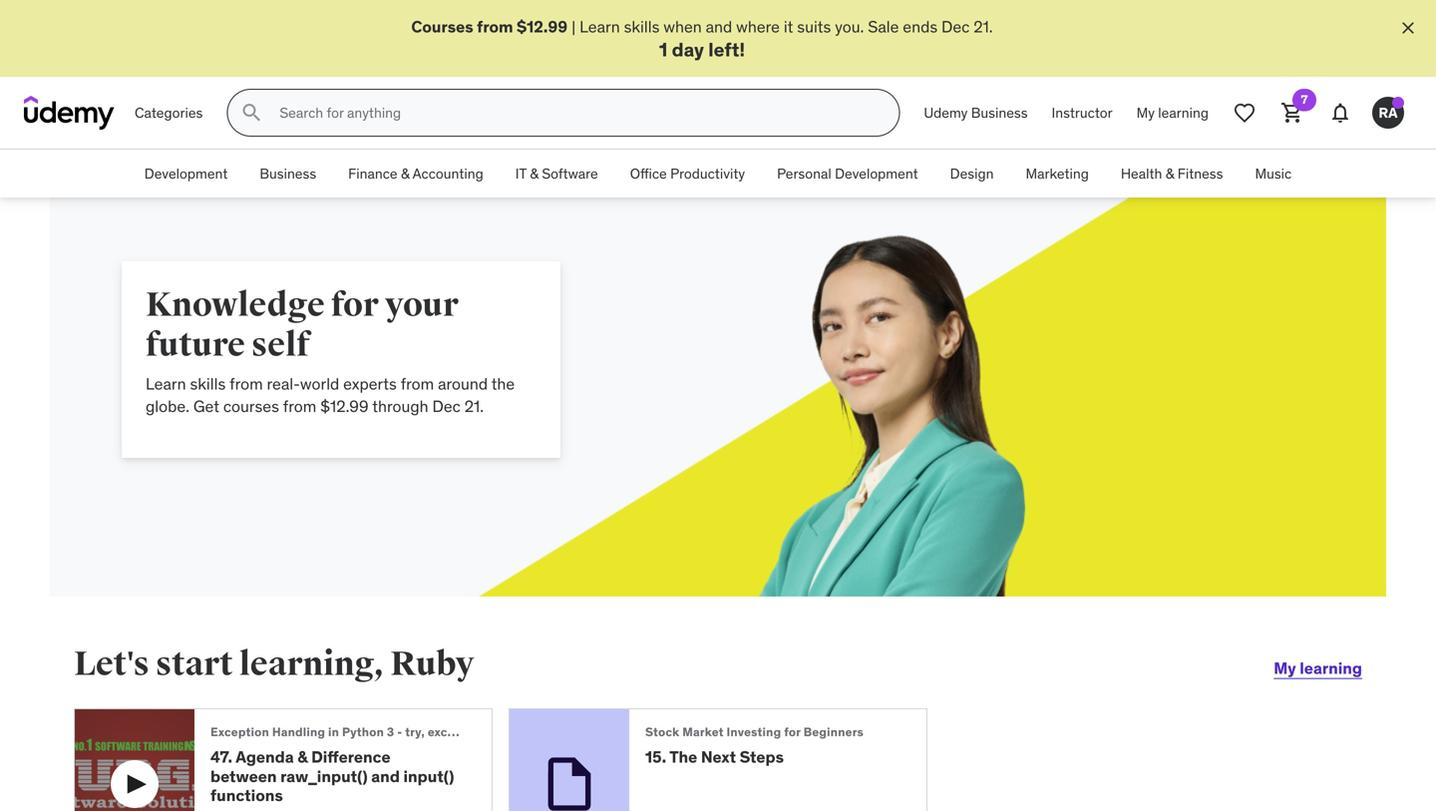 Task type: describe. For each thing, give the bounding box(es) containing it.
from inside courses from $12.99 | learn skills when and where it suits you. sale ends dec 21. 1 day left!
[[477, 16, 513, 37]]

knowledge for your future self learn skills from real-world experts from around the globe. get courses from $12.99 through dec 21.
[[146, 285, 515, 417]]

ra
[[1379, 104, 1398, 122]]

courses
[[411, 16, 474, 37]]

instructor
[[1052, 104, 1113, 122]]

the
[[492, 374, 515, 394]]

in
[[328, 725, 339, 740]]

shopping cart with 7 items image
[[1281, 101, 1305, 125]]

21. inside courses from $12.99 | learn skills when and where it suits you. sale ends dec 21. 1 day left!
[[974, 16, 993, 37]]

next
[[701, 747, 736, 767]]

market
[[683, 725, 724, 740]]

from up through
[[401, 374, 434, 394]]

udemy business
[[924, 104, 1028, 122]]

you have alerts image
[[1393, 97, 1405, 109]]

handling
[[272, 725, 325, 740]]

when
[[664, 16, 702, 37]]

health
[[1121, 165, 1163, 182]]

sale
[[868, 16, 899, 37]]

steps
[[740, 747, 784, 767]]

music link
[[1240, 150, 1308, 198]]

left!
[[709, 37, 745, 61]]

0 horizontal spatial my learning
[[1137, 104, 1209, 122]]

udemy
[[924, 104, 968, 122]]

$12.99 inside knowledge for your future self learn skills from real-world experts from around the globe. get courses from $12.99 through dec 21.
[[320, 396, 369, 417]]

& for accounting
[[401, 165, 410, 182]]

marketing link
[[1010, 150, 1105, 198]]

wishlist image
[[1233, 101, 1257, 125]]

self
[[251, 324, 310, 366]]

marketing
[[1026, 165, 1089, 182]]

finance
[[348, 165, 398, 182]]

it
[[516, 165, 527, 182]]

2 development from the left
[[835, 165, 919, 182]]

globe.
[[146, 396, 190, 417]]

& for fitness
[[1166, 165, 1175, 182]]

start
[[156, 644, 233, 685]]

music
[[1256, 165, 1292, 182]]

world
[[300, 374, 340, 394]]

around
[[438, 374, 488, 394]]

instructor link
[[1040, 89, 1125, 137]]

learning for leftmost my learning link
[[1159, 104, 1209, 122]]

real-
[[267, 374, 300, 394]]

0 horizontal spatial my
[[1137, 104, 1155, 122]]

day
[[672, 37, 704, 61]]

and inside courses from $12.99 | learn skills when and where it suits you. sale ends dec 21. 1 day left!
[[706, 16, 733, 37]]

dec inside knowledge for your future self learn skills from real-world experts from around the globe. get courses from $12.99 through dec 21.
[[432, 396, 461, 417]]

$12.99 inside courses from $12.99 | learn skills when and where it suits you. sale ends dec 21. 1 day left!
[[517, 16, 568, 37]]

submit search image
[[240, 101, 264, 125]]

1 development from the left
[[144, 165, 228, 182]]

design
[[950, 165, 994, 182]]

3
[[387, 725, 394, 740]]

1 vertical spatial my
[[1274, 658, 1297, 679]]

from up courses
[[230, 374, 263, 394]]

notifications image
[[1329, 101, 1353, 125]]

-
[[397, 725, 402, 740]]

personal development
[[777, 165, 919, 182]]

between
[[211, 766, 277, 786]]

7 link
[[1269, 89, 1317, 137]]

categories
[[135, 104, 203, 122]]

close image
[[1399, 18, 1419, 38]]

future
[[146, 324, 245, 366]]

47.
[[211, 747, 232, 767]]

it & software
[[516, 165, 598, 182]]

stock
[[646, 725, 680, 740]]

categories button
[[123, 89, 215, 137]]

exception handling in python 3 - try, except, else, finally 47. agenda & difference between raw_input() and input() functions
[[211, 725, 541, 806]]

0 vertical spatial business
[[972, 104, 1028, 122]]

& for software
[[530, 165, 539, 182]]

try,
[[405, 725, 425, 740]]

courses from $12.99 | learn skills when and where it suits you. sale ends dec 21. 1 day left!
[[411, 16, 993, 61]]

fitness
[[1178, 165, 1224, 182]]

personal development link
[[761, 150, 935, 198]]

office
[[630, 165, 667, 182]]

beginners
[[804, 725, 864, 740]]

difference
[[311, 747, 391, 767]]

1
[[659, 37, 668, 61]]

0 horizontal spatial my learning link
[[1125, 89, 1221, 137]]

finally
[[504, 725, 541, 740]]

functions
[[211, 785, 283, 806]]

it
[[784, 16, 794, 37]]

15.
[[646, 747, 667, 767]]

learn inside knowledge for your future self learn skills from real-world experts from around the globe. get courses from $12.99 through dec 21.
[[146, 374, 186, 394]]

personal
[[777, 165, 832, 182]]

development link
[[128, 150, 244, 198]]

exception
[[211, 725, 269, 740]]

experts
[[343, 374, 397, 394]]

productivity
[[671, 165, 745, 182]]

let's
[[74, 644, 149, 685]]

software
[[542, 165, 598, 182]]

input()
[[404, 766, 454, 786]]

get
[[193, 396, 219, 417]]

learn inside courses from $12.99 | learn skills when and where it suits you. sale ends dec 21. 1 day left!
[[580, 16, 620, 37]]



Task type: locate. For each thing, give the bounding box(es) containing it.
1 vertical spatial skills
[[190, 374, 226, 394]]

1 horizontal spatial for
[[784, 725, 801, 740]]

from down real-
[[283, 396, 317, 417]]

1 horizontal spatial 21.
[[974, 16, 993, 37]]

1 vertical spatial learn
[[146, 374, 186, 394]]

stock market investing for beginners 15. the next steps
[[646, 725, 864, 767]]

skills
[[624, 16, 660, 37], [190, 374, 226, 394]]

1 vertical spatial my learning link
[[1274, 645, 1363, 693]]

7
[[1301, 92, 1309, 107]]

skills up 1
[[624, 16, 660, 37]]

0 horizontal spatial development
[[144, 165, 228, 182]]

udemy business link
[[912, 89, 1040, 137]]

your
[[385, 285, 459, 326]]

learn
[[580, 16, 620, 37], [146, 374, 186, 394]]

0 horizontal spatial for
[[331, 285, 379, 326]]

1 vertical spatial business
[[260, 165, 316, 182]]

1 vertical spatial 21.
[[465, 396, 484, 417]]

learn right |
[[580, 16, 620, 37]]

1 horizontal spatial dec
[[942, 16, 970, 37]]

and
[[706, 16, 733, 37], [371, 766, 400, 786]]

you.
[[835, 16, 864, 37]]

agenda
[[236, 747, 294, 767]]

21.
[[974, 16, 993, 37], [465, 396, 484, 417]]

through
[[372, 396, 429, 417]]

business down 'submit search' icon
[[260, 165, 316, 182]]

business link
[[244, 150, 332, 198]]

from
[[477, 16, 513, 37], [230, 374, 263, 394], [401, 374, 434, 394], [283, 396, 317, 417]]

0 horizontal spatial learn
[[146, 374, 186, 394]]

from right courses
[[477, 16, 513, 37]]

& right "health"
[[1166, 165, 1175, 182]]

0 horizontal spatial 21.
[[465, 396, 484, 417]]

for inside knowledge for your future self learn skills from real-world experts from around the globe. get courses from $12.99 through dec 21.
[[331, 285, 379, 326]]

$12.99 down world
[[320, 396, 369, 417]]

else,
[[474, 725, 501, 740]]

& right it
[[530, 165, 539, 182]]

udemy image
[[24, 96, 115, 130]]

0 vertical spatial my learning
[[1137, 104, 1209, 122]]

for inside stock market investing for beginners 15. the next steps
[[784, 725, 801, 740]]

learning,
[[239, 644, 384, 685]]

skills up get
[[190, 374, 226, 394]]

1 vertical spatial learning
[[1300, 658, 1363, 679]]

the
[[670, 747, 698, 767]]

1 horizontal spatial business
[[972, 104, 1028, 122]]

0 horizontal spatial dec
[[432, 396, 461, 417]]

dec right ends
[[942, 16, 970, 37]]

suits
[[797, 16, 831, 37]]

and up left!
[[706, 16, 733, 37]]

0 horizontal spatial and
[[371, 766, 400, 786]]

courses
[[223, 396, 279, 417]]

|
[[572, 16, 576, 37]]

1 vertical spatial my learning
[[1274, 658, 1363, 679]]

0 vertical spatial learn
[[580, 16, 620, 37]]

health & fitness
[[1121, 165, 1224, 182]]

skills inside knowledge for your future self learn skills from real-world experts from around the globe. get courses from $12.99 through dec 21.
[[190, 374, 226, 394]]

1 vertical spatial dec
[[432, 396, 461, 417]]

1 horizontal spatial learning
[[1300, 658, 1363, 679]]

1 horizontal spatial my
[[1274, 658, 1297, 679]]

finance & accounting link
[[332, 150, 500, 198]]

0 vertical spatial $12.99
[[517, 16, 568, 37]]

investing
[[727, 725, 782, 740]]

finance & accounting
[[348, 165, 484, 182]]

21. right ends
[[974, 16, 993, 37]]

0 vertical spatial dec
[[942, 16, 970, 37]]

and left input()
[[371, 766, 400, 786]]

$12.99
[[517, 16, 568, 37], [320, 396, 369, 417]]

0 vertical spatial my learning link
[[1125, 89, 1221, 137]]

0 horizontal spatial learning
[[1159, 104, 1209, 122]]

0 vertical spatial and
[[706, 16, 733, 37]]

raw_input()
[[280, 766, 368, 786]]

my learning
[[1137, 104, 1209, 122], [1274, 658, 1363, 679]]

where
[[736, 16, 780, 37]]

office productivity link
[[614, 150, 761, 198]]

accounting
[[413, 165, 484, 182]]

for up 15. the next steps link on the bottom of page
[[784, 725, 801, 740]]

& right finance
[[401, 165, 410, 182]]

1 vertical spatial and
[[371, 766, 400, 786]]

21. down around
[[465, 396, 484, 417]]

learning
[[1159, 104, 1209, 122], [1300, 658, 1363, 679]]

0 vertical spatial 21.
[[974, 16, 993, 37]]

and inside exception handling in python 3 - try, except, else, finally 47. agenda & difference between raw_input() and input() functions
[[371, 766, 400, 786]]

dec
[[942, 16, 970, 37], [432, 396, 461, 417]]

47. agenda & difference between raw_input() and input() functions link
[[211, 747, 460, 806]]

$12.99 left |
[[517, 16, 568, 37]]

development right personal
[[835, 165, 919, 182]]

0 horizontal spatial skills
[[190, 374, 226, 394]]

1 horizontal spatial my learning link
[[1274, 645, 1363, 693]]

development
[[144, 165, 228, 182], [835, 165, 919, 182]]

0 vertical spatial for
[[331, 285, 379, 326]]

dec down around
[[432, 396, 461, 417]]

except,
[[428, 725, 471, 740]]

learn up globe.
[[146, 374, 186, 394]]

it & software link
[[500, 150, 614, 198]]

Search for anything text field
[[276, 96, 875, 130]]

health & fitness link
[[1105, 150, 1240, 198]]

& inside exception handling in python 3 - try, except, else, finally 47. agenda & difference between raw_input() and input() functions
[[298, 747, 308, 767]]

learning for right my learning link
[[1300, 658, 1363, 679]]

ruby
[[390, 644, 474, 685]]

0 vertical spatial learning
[[1159, 104, 1209, 122]]

ends
[[903, 16, 938, 37]]

dec inside courses from $12.99 | learn skills when and where it suits you. sale ends dec 21. 1 day left!
[[942, 16, 970, 37]]

for left your
[[331, 285, 379, 326]]

1 horizontal spatial learn
[[580, 16, 620, 37]]

15. the next steps link
[[646, 747, 895, 767]]

0 horizontal spatial business
[[260, 165, 316, 182]]

skills inside courses from $12.99 | learn skills when and where it suits you. sale ends dec 21. 1 day left!
[[624, 16, 660, 37]]

business right udemy at right
[[972, 104, 1028, 122]]

business
[[972, 104, 1028, 122], [260, 165, 316, 182]]

knowledge
[[146, 285, 325, 326]]

office productivity
[[630, 165, 745, 182]]

1 horizontal spatial skills
[[624, 16, 660, 37]]

1 horizontal spatial $12.99
[[517, 16, 568, 37]]

1 horizontal spatial and
[[706, 16, 733, 37]]

for
[[331, 285, 379, 326], [784, 725, 801, 740]]

0 horizontal spatial $12.99
[[320, 396, 369, 417]]

1 vertical spatial $12.99
[[320, 396, 369, 417]]

1 horizontal spatial development
[[835, 165, 919, 182]]

let's start learning, ruby
[[74, 644, 474, 685]]

& down handling at the left bottom of the page
[[298, 747, 308, 767]]

1 horizontal spatial my learning
[[1274, 658, 1363, 679]]

development down categories dropdown button
[[144, 165, 228, 182]]

21. inside knowledge for your future self learn skills from real-world experts from around the globe. get courses from $12.99 through dec 21.
[[465, 396, 484, 417]]

0 vertical spatial my
[[1137, 104, 1155, 122]]

1 vertical spatial for
[[784, 725, 801, 740]]

ra link
[[1365, 89, 1413, 137]]

my learning link
[[1125, 89, 1221, 137], [1274, 645, 1363, 693]]

design link
[[935, 150, 1010, 198]]

python
[[342, 725, 384, 740]]

0 vertical spatial skills
[[624, 16, 660, 37]]



Task type: vqa. For each thing, say whether or not it's contained in the screenshot.
Accounting &
yes



